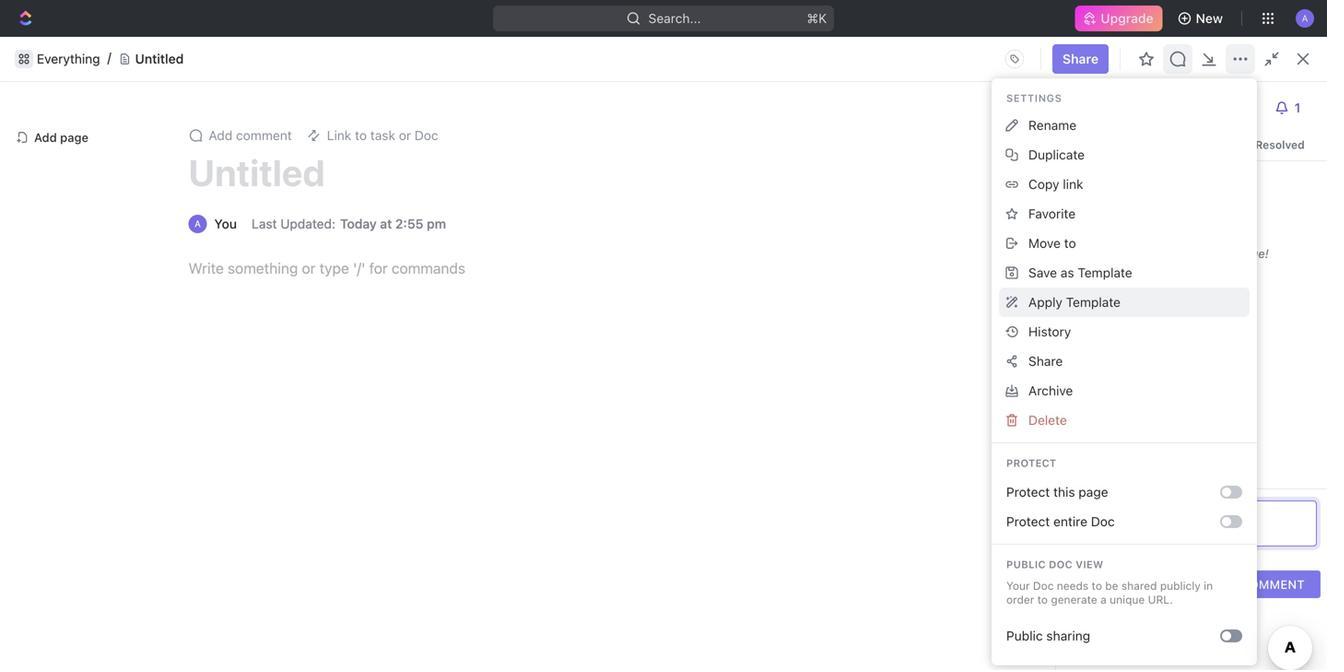 Task type: locate. For each thing, give the bounding box(es) containing it.
new doc
[[1254, 79, 1309, 94]]

2 show from the left
[[1187, 261, 1214, 274]]

2 protect from the top
[[1007, 484, 1050, 500]]

doc up the resolved
[[1285, 79, 1309, 94]]

1 horizontal spatial show
[[1187, 261, 1214, 274]]

me
[[1082, 153, 1104, 171]]

protect for protect this page
[[1007, 484, 1050, 500]]

1 vertical spatial new
[[1254, 79, 1281, 94]]

share down history
[[1029, 353, 1063, 369]]

share down upgrade link
[[1063, 51, 1099, 66]]

untitled down add comment
[[188, 151, 325, 194]]

public up order
[[1007, 559, 1046, 571]]

new up search docs
[[1196, 11, 1223, 26]]

at
[[380, 216, 392, 231]]

upgrade link
[[1075, 6, 1163, 31]]

search...
[[648, 11, 701, 26]]

⌘k
[[807, 11, 827, 26]]

rename
[[1029, 117, 1077, 133]]

3 column header from the left
[[641, 352, 825, 383]]

1 horizontal spatial here.
[[1217, 261, 1244, 274]]

to right move
[[1064, 235, 1076, 251]]

history
[[1029, 324, 1071, 339]]

public sharing
[[1007, 628, 1091, 643]]

1 vertical spatial public
[[1007, 628, 1043, 643]]

by
[[1062, 153, 1079, 171], [1129, 261, 1142, 274]]

add for add page
[[34, 130, 57, 144]]

1 show from the left
[[514, 261, 541, 274]]

all
[[1041, 261, 1054, 274]]

0 vertical spatial protect
[[1007, 457, 1057, 469]]

this
[[1214, 247, 1234, 260], [1054, 484, 1075, 500]]

docs right all
[[1057, 261, 1083, 274]]

page down everything link
[[60, 130, 89, 144]]

this right on
[[1214, 247, 1234, 260]]

1 vertical spatial protect
[[1007, 484, 1050, 500]]

1 vertical spatial share
[[1029, 353, 1063, 369]]

doc
[[1285, 79, 1309, 94], [1091, 514, 1115, 529], [1049, 559, 1073, 571], [1033, 579, 1054, 592]]

1 horizontal spatial your
[[1007, 579, 1030, 592]]

docs right "search"
[[1194, 79, 1225, 94]]

page up entire
[[1079, 484, 1108, 500]]

0 horizontal spatial will
[[494, 261, 511, 274]]

updated:
[[280, 216, 336, 231]]

opened
[[422, 261, 461, 274]]

template
[[1078, 265, 1133, 280], [1066, 294, 1121, 310]]

page!
[[1237, 247, 1269, 260]]

favorite button
[[999, 199, 1250, 229]]

1 vertical spatial template
[[1066, 294, 1121, 310]]

by down no in the right top of the page
[[1129, 261, 1142, 274]]

1 horizontal spatial new
[[1254, 79, 1281, 94]]

1 vertical spatial by
[[1129, 261, 1142, 274]]

new
[[1196, 11, 1223, 26], [1254, 79, 1281, 94]]

url.
[[1148, 593, 1173, 606]]

2 vertical spatial to
[[1038, 593, 1048, 606]]

date inside button
[[1197, 361, 1222, 374]]

0 horizontal spatial date
[[1050, 361, 1074, 374]]

4 cell from the left
[[1186, 382, 1327, 415]]

date for date viewed
[[1197, 361, 1222, 374]]

created by me
[[1002, 153, 1104, 171]]

apply template
[[1029, 294, 1121, 310]]

needs
[[1057, 579, 1089, 592]]

move to
[[1029, 235, 1076, 251]]

share
[[1063, 51, 1099, 66], [1029, 353, 1063, 369]]

your inside the public doc view your doc needs to be shared publicly in order to generate a unique url.
[[1007, 579, 1030, 592]]

0 horizontal spatial show
[[514, 261, 541, 274]]

0 vertical spatial public
[[1007, 559, 1046, 571]]

1 horizontal spatial this
[[1214, 247, 1234, 260]]

public
[[1007, 559, 1046, 571], [1007, 628, 1043, 643]]

new up the resolved
[[1254, 79, 1281, 94]]

delete button
[[999, 406, 1250, 435]]

1 vertical spatial untitled
[[188, 151, 325, 194]]

1 horizontal spatial untitled
[[188, 151, 325, 194]]

template inside button
[[1066, 294, 1121, 310]]

untitled up home link
[[135, 51, 184, 66]]

2 cell from the left
[[318, 382, 641, 415]]

docs
[[309, 79, 339, 94], [1194, 79, 1225, 94], [465, 261, 491, 274], [1057, 261, 1083, 274]]

3 protect from the top
[[1007, 514, 1050, 529]]

today
[[340, 216, 377, 231]]

recently
[[377, 261, 419, 274]]

date inside 'button'
[[1050, 361, 1074, 374]]

your up order
[[1007, 579, 1030, 592]]

1 protect from the top
[[1007, 457, 1057, 469]]

show right opened
[[514, 261, 541, 274]]

move to button
[[999, 229, 1250, 258]]

0 vertical spatial untitled
[[135, 51, 184, 66]]

comments
[[1135, 247, 1193, 260]]

2 will from the left
[[1167, 261, 1184, 274]]

new button
[[1170, 4, 1234, 33]]

show down on
[[1187, 261, 1214, 274]]

0 horizontal spatial here.
[[545, 261, 571, 274]]

0 horizontal spatial new
[[1196, 11, 1223, 26]]

1 horizontal spatial add
[[209, 128, 233, 143]]

new inside button
[[1254, 79, 1281, 94]]

2 here. from the left
[[1217, 261, 1244, 274]]

apply
[[1029, 294, 1063, 310]]

2 horizontal spatial to
[[1092, 579, 1102, 592]]

to
[[1064, 235, 1076, 251], [1092, 579, 1102, 592], [1038, 593, 1048, 606]]

0 vertical spatial template
[[1078, 265, 1133, 280]]

date up archive
[[1050, 361, 1074, 374]]

0 horizontal spatial untitled
[[135, 51, 184, 66]]

a
[[1101, 593, 1107, 606]]

protect this page
[[1007, 484, 1108, 500]]

public down order
[[1007, 628, 1043, 643]]

will down comments
[[1167, 261, 1184, 274]]

protect up "protect this page"
[[1007, 457, 1057, 469]]

date left viewed
[[1197, 361, 1222, 374]]

sidebar navigation
[[0, 65, 276, 670]]

0 vertical spatial to
[[1064, 235, 1076, 251]]

created
[[1002, 153, 1058, 171]]

1 public from the top
[[1007, 559, 1046, 571]]

1 cell from the left
[[298, 382, 318, 415]]

column header
[[298, 352, 318, 383], [318, 352, 641, 383], [641, 352, 825, 383]]

0 horizontal spatial by
[[1062, 153, 1079, 171]]

template down no in the right top of the page
[[1078, 265, 1133, 280]]

template inside button
[[1078, 265, 1133, 280]]

favorite
[[1029, 206, 1076, 221]]

docs right opened
[[465, 261, 491, 274]]

1 vertical spatial to
[[1092, 579, 1102, 592]]

0 horizontal spatial add
[[34, 130, 57, 144]]

last
[[252, 216, 277, 231]]

doc inside new doc button
[[1285, 79, 1309, 94]]

add down everything link
[[34, 130, 57, 144]]

date
[[1050, 361, 1074, 374], [1197, 361, 1222, 374]]

protect up protect entire doc
[[1007, 484, 1050, 500]]

protect down "protect this page"
[[1007, 514, 1050, 529]]

last updated: today at 2:55 pm
[[252, 216, 446, 231]]

cell
[[298, 382, 318, 415], [318, 382, 641, 415], [641, 382, 825, 415], [1186, 382, 1327, 415]]

0 vertical spatial new
[[1196, 11, 1223, 26]]

row containing date updated
[[298, 352, 1327, 383]]

1 horizontal spatial by
[[1129, 261, 1142, 274]]

1 will from the left
[[494, 261, 511, 274]]

1 vertical spatial this
[[1054, 484, 1075, 500]]

0 vertical spatial by
[[1062, 153, 1079, 171]]

view
[[1076, 559, 1104, 571]]

public inside the public doc view your doc needs to be shared publicly in order to generate a unique url.
[[1007, 559, 1046, 571]]

share inside button
[[1029, 353, 1063, 369]]

0 vertical spatial this
[[1214, 247, 1234, 260]]

by up link
[[1062, 153, 1079, 171]]

duplicate button
[[999, 140, 1250, 170]]

will right opened
[[494, 261, 511, 274]]

0 horizontal spatial to
[[1038, 593, 1048, 606]]

1 horizontal spatial will
[[1167, 261, 1184, 274]]

no recent docs image
[[424, 187, 498, 260]]

add
[[209, 128, 233, 143], [34, 130, 57, 144]]

row
[[298, 352, 1327, 383]]

2 date from the left
[[1197, 361, 1222, 374]]

this up protect entire doc
[[1054, 484, 1075, 500]]

1 horizontal spatial date
[[1197, 361, 1222, 374]]

date viewed
[[1197, 361, 1261, 374]]

new inside button
[[1196, 11, 1223, 26]]

1 here. from the left
[[545, 261, 571, 274]]

add left comment
[[209, 128, 233, 143]]

doc up order
[[1033, 579, 1054, 592]]

1 horizontal spatial page
[[1079, 484, 1108, 500]]

add comment
[[209, 128, 292, 143]]

updated
[[1077, 361, 1121, 374]]

here.
[[545, 261, 571, 274], [1217, 261, 1244, 274]]

show
[[514, 261, 541, 274], [1187, 261, 1214, 274]]

untitled
[[135, 51, 184, 66], [188, 151, 325, 194]]

0 vertical spatial your
[[350, 261, 374, 274]]

protect for protect
[[1007, 457, 1057, 469]]

1 vertical spatial page
[[1079, 484, 1108, 500]]

your left "recently"
[[350, 261, 374, 274]]

1 date from the left
[[1050, 361, 1074, 374]]

1 horizontal spatial to
[[1064, 235, 1076, 251]]

1 vertical spatial your
[[1007, 579, 1030, 592]]

to right order
[[1038, 593, 1048, 606]]

to left be
[[1092, 579, 1102, 592]]

2 public from the top
[[1007, 628, 1043, 643]]

2 vertical spatial protect
[[1007, 514, 1050, 529]]

0 horizontal spatial page
[[60, 130, 89, 144]]

template down save as template
[[1066, 294, 1121, 310]]

page
[[60, 130, 89, 144], [1079, 484, 1108, 500]]



Task type: vqa. For each thing, say whether or not it's contained in the screenshot.
New button
yes



Task type: describe. For each thing, give the bounding box(es) containing it.
nov 3 row
[[298, 382, 1327, 415]]

3 cell from the left
[[641, 382, 825, 415]]

resolved
[[1256, 138, 1305, 151]]

recent
[[321, 153, 370, 171]]

in
[[1204, 579, 1213, 592]]

no comments on this page!
[[1116, 247, 1269, 260]]

share button
[[999, 347, 1250, 376]]

nov 3 table
[[298, 352, 1327, 415]]

history button
[[999, 317, 1250, 347]]

move
[[1029, 235, 1061, 251]]

Search by name... text field
[[1012, 316, 1245, 344]]

comment button
[[1225, 571, 1321, 598]]

doc up needs
[[1049, 559, 1073, 571]]

new doc button
[[1243, 72, 1320, 101]]

archive
[[1029, 383, 1073, 398]]

date updated button
[[1039, 353, 1132, 382]]

3
[[1077, 390, 1085, 406]]

unique
[[1110, 593, 1145, 606]]

archive button
[[999, 376, 1250, 406]]

docs inside button
[[1194, 79, 1225, 94]]

generate
[[1051, 593, 1098, 606]]

copy link
[[1029, 176, 1084, 192]]

new for new
[[1196, 11, 1223, 26]]

search docs
[[1148, 79, 1225, 94]]

1 column header from the left
[[298, 352, 318, 383]]

sharing
[[1047, 628, 1091, 643]]

new for new doc
[[1254, 79, 1281, 94]]

public for public doc view your doc needs to be shared publicly in order to generate a unique url.
[[1007, 559, 1046, 571]]

move to button
[[999, 229, 1250, 258]]

0 vertical spatial page
[[60, 130, 89, 144]]

to inside button
[[1064, 235, 1076, 251]]

public doc view your doc needs to be shared publicly in order to generate a unique url.
[[1007, 559, 1213, 606]]

public for public sharing
[[1007, 628, 1043, 643]]

search docs button
[[1122, 72, 1236, 101]]

search
[[1148, 79, 1190, 94]]

entire
[[1054, 514, 1088, 529]]

open
[[1080, 138, 1108, 151]]

settings
[[1007, 92, 1062, 104]]

upgrade
[[1101, 11, 1154, 26]]

pm
[[427, 216, 446, 231]]

rename button
[[999, 111, 1250, 140]]

copy link button
[[999, 170, 1250, 199]]

delete
[[1029, 412, 1067, 428]]

everything link
[[37, 51, 100, 67]]

all docs created by you will show here.
[[1041, 261, 1244, 274]]

you
[[1145, 261, 1164, 274]]

created
[[1087, 261, 1126, 274]]

add page
[[34, 130, 89, 144]]

home
[[44, 124, 79, 139]]

date viewed button
[[1186, 353, 1289, 382]]

home link
[[7, 117, 267, 147]]

shared
[[1122, 579, 1157, 592]]

docs up recent
[[309, 79, 339, 94]]

your recently opened docs will show here.
[[350, 261, 571, 274]]

doc right entire
[[1091, 514, 1115, 529]]

nov 3
[[1050, 390, 1085, 406]]

as
[[1061, 265, 1074, 280]]

everything
[[37, 51, 100, 66]]

0 horizontal spatial your
[[350, 261, 374, 274]]

apply template button
[[999, 288, 1250, 317]]

add for add comment
[[209, 128, 233, 143]]

date for date updated
[[1050, 361, 1074, 374]]

protect entire doc
[[1007, 514, 1115, 529]]

save
[[1029, 265, 1057, 280]]

no
[[1116, 247, 1132, 260]]

save as template
[[1029, 265, 1133, 280]]

date updated
[[1050, 361, 1121, 374]]

protect for protect entire doc
[[1007, 514, 1050, 529]]

order
[[1007, 593, 1034, 606]]

be
[[1105, 579, 1119, 592]]

0 horizontal spatial this
[[1054, 484, 1075, 500]]

2:55
[[395, 216, 423, 231]]

on
[[1196, 247, 1210, 260]]

publicly
[[1160, 579, 1201, 592]]

nov
[[1050, 390, 1073, 406]]

0 vertical spatial share
[[1063, 51, 1099, 66]]

comment
[[1241, 577, 1305, 591]]

comment
[[236, 128, 292, 143]]

link
[[1063, 176, 1084, 192]]

copy
[[1029, 176, 1060, 192]]

duplicate
[[1029, 147, 1085, 162]]

save as template button
[[999, 258, 1250, 288]]

viewed
[[1225, 361, 1261, 374]]

2 column header from the left
[[318, 352, 641, 383]]



